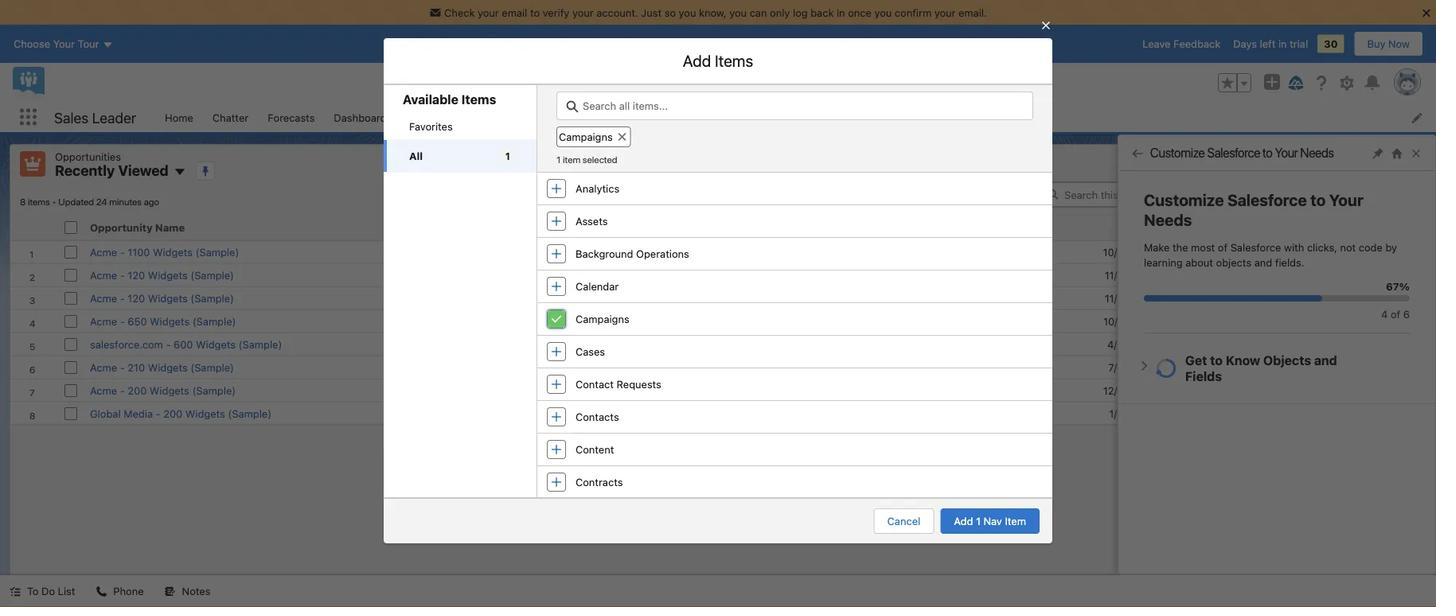 Task type: describe. For each thing, give the bounding box(es) containing it.
0 vertical spatial your
[[1275, 145, 1298, 160]]

acme - 650 widgets (sample)
[[90, 315, 236, 327]]

phone button
[[86, 576, 153, 608]]

campaigns inside option
[[559, 131, 613, 143]]

check
[[444, 6, 475, 18]]

0 horizontal spatial to
[[530, 6, 540, 18]]

cancel button for add items
[[874, 509, 934, 534]]

widgets down acme - 200 widgets (sample)
[[185, 408, 225, 420]]

app
[[706, 101, 734, 120]]

0 vertical spatial 200
[[128, 385, 147, 397]]

your right 'verify'
[[572, 6, 594, 18]]

dashboards link
[[324, 103, 401, 132]]

acme - 650 widgets (sample) link
[[90, 315, 236, 327]]

available items
[[403, 92, 496, 107]]

accounts list item
[[500, 103, 584, 132]]

add 1 nav item
[[954, 516, 1026, 528]]

your left email
[[478, 6, 499, 18]]

home
[[165, 111, 193, 123]]

you've
[[882, 145, 913, 156]]

0 vertical spatial customize
[[1151, 145, 1205, 160]]

your left email.
[[935, 6, 956, 18]]

add items
[[683, 51, 753, 70]]

Search Recently Viewed list view. search field
[[1038, 182, 1229, 207]]

save button
[[990, 459, 1040, 485]]

verify
[[543, 6, 570, 18]]

1/14/2024
[[1109, 408, 1157, 420]]

close date element
[[959, 215, 1208, 241]]

reports link
[[422, 103, 479, 132]]

1 inside 'button'
[[976, 516, 981, 528]]

widgets down name in the left of the page
[[153, 246, 193, 258]]

items inside recently viewed|opportunities|list view element
[[28, 196, 50, 207]]

1 vertical spatial customize
[[1144, 191, 1224, 209]]

only
[[770, 6, 790, 18]]

log
[[793, 6, 808, 18]]

1 horizontal spatial in
[[1279, 38, 1287, 50]]

item
[[563, 154, 581, 165]]

account.
[[597, 6, 638, 18]]

global media - 200 widgets (sample) link
[[90, 408, 272, 420]]

search... button
[[534, 70, 853, 96]]

0 vertical spatial customize salesforce to your needs
[[1151, 145, 1334, 160]]

viewed
[[118, 162, 169, 179]]

remove
[[814, 145, 850, 156]]

3 acme from the top
[[90, 292, 117, 304]]

with
[[1284, 241, 1305, 253]]

email.
[[959, 6, 987, 18]]

recently viewed grid
[[10, 215, 1426, 426]]

67% status
[[1144, 271, 1410, 320]]

accounts
[[509, 111, 554, 123]]

personalize
[[487, 145, 542, 156]]

selected
[[583, 154, 617, 165]]

just
[[641, 6, 662, 18]]

- left 210 on the bottom of the page
[[120, 362, 125, 373]]

acme - 210 widgets (sample)
[[90, 362, 234, 373]]

Search all items... search field
[[557, 92, 1034, 120]]

clicks,
[[1307, 241, 1338, 253]]

name
[[155, 221, 185, 233]]

acme for acme - 200 widgets (sample) link
[[90, 385, 117, 397]]

recently
[[55, 162, 115, 179]]

widgets down acme - 1100 widgets (sample)
[[148, 269, 188, 281]]

12/10/2023
[[1103, 385, 1157, 397]]

dashboards list item
[[324, 103, 422, 132]]

salesforce.com - 600 widgets (sample) link
[[90, 338, 282, 350]]

120 for negotiation
[[128, 269, 145, 281]]

opportunity name element
[[84, 215, 444, 241]]

trial
[[1290, 38, 1308, 50]]

calendar
[[576, 281, 619, 293]]

days left in trial
[[1234, 38, 1308, 50]]

1 you from the left
[[679, 6, 696, 18]]

1 item selected
[[557, 154, 617, 165]]

accounts link
[[500, 103, 564, 132]]

back
[[811, 6, 834, 18]]

opportunity name
[[90, 221, 185, 233]]

check your email to verify your account. just so you know, you can only log back in once you confirm your email.
[[444, 6, 987, 18]]

text default image for to do list
[[10, 586, 21, 598]]

contracts
[[576, 477, 623, 489]]

left
[[1260, 38, 1276, 50]]

cases
[[576, 346, 605, 358]]

progress bar progress bar
[[1144, 295, 1410, 302]]

campaigns option
[[557, 120, 638, 147]]

buy
[[1368, 38, 1386, 50]]

item number image
[[10, 215, 58, 240]]

1 cb from the top
[[1205, 246, 1219, 258]]

opportunity owner alias element
[[1198, 215, 1385, 241]]

- down acme - 200 widgets (sample)
[[156, 408, 161, 420]]

1100
[[128, 246, 150, 258]]

salesforce.com for salesforce.com (sample)
[[451, 338, 524, 350]]

67%
[[1386, 280, 1410, 292]]

widgets down acme - 210 widgets (sample) link
[[150, 385, 189, 397]]

make
[[1144, 241, 1170, 253]]

210
[[128, 362, 145, 373]]

7/18/2023
[[1109, 362, 1157, 373]]

background operations
[[576, 248, 689, 260]]

salesforce.com (sample)
[[451, 338, 570, 350]]

select list display image
[[1271, 182, 1306, 207]]

24
[[96, 196, 107, 207]]

most
[[1191, 241, 1215, 253]]

search...
[[565, 77, 608, 89]]

0 horizontal spatial opportunities
[[55, 150, 121, 162]]

- up acme - 650 widgets (sample)
[[120, 292, 125, 304]]

feedback
[[1174, 38, 1221, 50]]

0 horizontal spatial sales
[[54, 109, 89, 126]]

ago
[[144, 196, 159, 207]]

0 horizontal spatial needs
[[1144, 211, 1192, 229]]

0 vertical spatial salesforce
[[1208, 145, 1261, 160]]

list
[[58, 586, 75, 598]]

salesforce inside make the most of salesforce with clicks, not code by learning about objects and fields.
[[1231, 241, 1282, 253]]

1 vertical spatial customize salesforce to your needs
[[1144, 191, 1364, 229]]

nav
[[984, 516, 1002, 528]]

objects
[[1216, 257, 1252, 269]]

add for add items
[[683, 51, 711, 70]]

none search field inside recently viewed|opportunities|list view element
[[1038, 182, 1229, 207]]

days
[[1234, 38, 1257, 50]]

fields.
[[1276, 257, 1305, 269]]

salesforce.com - 600 widgets (sample)
[[90, 338, 282, 350]]

salesforce.com for salesforce.com - 600 widgets (sample)
[[90, 338, 163, 350]]

progress bar image
[[1144, 295, 1322, 302]]

learning
[[1144, 257, 1183, 269]]

bar
[[589, 145, 605, 156]]

media for (sample)
[[484, 408, 514, 420]]

all
[[409, 150, 423, 162]]

0 vertical spatial and
[[742, 145, 760, 156]]

list containing favorites
[[384, 113, 537, 173]]

recently viewed|opportunities|list view element
[[10, 144, 1427, 576]]

acme - 120 widgets (sample) link for negotiation
[[90, 269, 234, 281]]

available
[[403, 92, 459, 107]]

10/21/2022
[[1104, 315, 1157, 327]]

reorder
[[668, 145, 707, 156]]

edit sales leader app navigation items
[[582, 101, 855, 120]]

- down acme - 210 widgets (sample)
[[120, 385, 125, 397]]

closed won for 7/18/2023
[[737, 362, 795, 373]]

make the most of salesforce with clicks, not code by learning about objects and fields.
[[1144, 241, 1398, 269]]

dashboards
[[334, 111, 392, 123]]

0 horizontal spatial in
[[837, 6, 845, 18]]

opportunities inside "list item"
[[594, 111, 660, 123]]

- left 650
[[120, 315, 125, 327]]

widgets up acme - 650 widgets (sample) link
[[148, 292, 188, 304]]

120 for closed won
[[128, 292, 145, 304]]

text default image for notes
[[165, 586, 176, 598]]

updated
[[58, 196, 94, 207]]

items inside button
[[1003, 196, 1030, 208]]

list containing home
[[155, 103, 1436, 132]]

items up favorites link
[[462, 92, 496, 107]]



Task type: locate. For each thing, give the bounding box(es) containing it.
0 vertical spatial won
[[774, 292, 795, 304]]

to do list button
[[0, 576, 85, 608]]

0 horizontal spatial 1
[[506, 150, 510, 162]]

0 vertical spatial 120
[[128, 269, 145, 281]]

1 text default image from the left
[[10, 586, 21, 598]]

0 horizontal spatial your
[[1275, 145, 1298, 160]]

10/15/2023
[[1103, 246, 1157, 258]]

11/15/2023 up 10/21/2022
[[1105, 292, 1157, 304]]

2 acme from the top
[[90, 269, 117, 281]]

add left more
[[954, 196, 973, 208]]

campaigns down calendar
[[576, 313, 630, 325]]

to
[[530, 6, 540, 18], [1263, 145, 1273, 160], [1311, 191, 1326, 209]]

1 vertical spatial acme - 120 widgets (sample)
[[90, 292, 234, 304]]

1 salesforce.com from the left
[[90, 338, 163, 350]]

salesforce up list view controls icon
[[1208, 145, 1261, 160]]

reports list item
[[422, 103, 500, 132]]

account name element
[[444, 215, 741, 241]]

in right the left
[[1279, 38, 1287, 50]]

cancel button
[[923, 459, 983, 485], [874, 509, 934, 534]]

3 text default image from the left
[[165, 586, 176, 598]]

items up remove
[[816, 101, 855, 120]]

favorites link
[[384, 113, 537, 139]]

customize salesforce to your needs up make the most of salesforce with clicks, not code by learning about objects and fields. on the right top
[[1144, 191, 1364, 229]]

global for global media - 200 widgets (sample)
[[90, 408, 121, 420]]

1 horizontal spatial your
[[1330, 191, 1364, 209]]

1 horizontal spatial items
[[852, 145, 879, 156]]

about
[[1186, 257, 1214, 269]]

1 vertical spatial cancel button
[[874, 509, 934, 534]]

11/15/2023 for negotiation
[[1105, 269, 1157, 281]]

remove campaigns image
[[617, 131, 628, 143]]

1 vertical spatial items
[[28, 196, 50, 207]]

list box for sales
[[384, 227, 1053, 412]]

1 horizontal spatial opportunities
[[594, 111, 660, 123]]

and left "fields."
[[1255, 257, 1273, 269]]

1 vertical spatial acme - 120 widgets (sample) link
[[90, 292, 234, 304]]

1 horizontal spatial and
[[1255, 257, 1273, 269]]

content
[[576, 444, 614, 456]]

code
[[1359, 241, 1383, 253]]

600
[[174, 338, 193, 350]]

add more items button
[[940, 189, 1043, 215]]

0 horizontal spatial text default image
[[10, 586, 21, 598]]

1 vertical spatial 200
[[163, 408, 183, 420]]

1 global from the left
[[90, 408, 121, 420]]

your
[[1275, 145, 1298, 160], [1330, 191, 1364, 209]]

new
[[1381, 158, 1402, 170]]

1 vertical spatial 11/15/2023
[[1105, 292, 1157, 304]]

1 vertical spatial and
[[1255, 257, 1273, 269]]

text default image inside to do list button
[[10, 586, 21, 598]]

items left •
[[28, 196, 50, 207]]

contact
[[576, 379, 614, 391]]

1 down accounts
[[506, 150, 510, 162]]

cancel for edit sales leader app navigation items
[[937, 466, 970, 478]]

salesforce
[[1208, 145, 1261, 160], [1228, 191, 1307, 209], [1231, 241, 1282, 253]]

0 vertical spatial items
[[852, 145, 879, 156]]

1 left item
[[557, 154, 561, 165]]

acme for acme - 210 widgets (sample) link
[[90, 362, 117, 373]]

item
[[1005, 516, 1026, 528]]

chatter link
[[203, 103, 258, 132]]

leader up recently viewed
[[92, 109, 136, 126]]

text default image inside phone button
[[96, 586, 107, 598]]

text default image
[[10, 586, 21, 598], [96, 586, 107, 598], [165, 586, 176, 598]]

2 vertical spatial salesforce
[[1231, 241, 1282, 253]]

media for -
[[124, 408, 153, 420]]

text default image left notes
[[165, 586, 176, 598]]

1 horizontal spatial cancel
[[937, 466, 970, 478]]

1 for 1 item selected
[[557, 154, 561, 165]]

acme - 120 widgets (sample) down acme - 1100 widgets (sample)
[[90, 269, 234, 281]]

-
[[120, 246, 125, 258], [120, 269, 125, 281], [120, 292, 125, 304], [120, 315, 125, 327], [166, 338, 171, 350], [120, 362, 125, 373], [120, 385, 125, 397], [156, 408, 161, 420]]

0 horizontal spatial items
[[28, 196, 50, 207]]

add
[[683, 51, 711, 70], [954, 196, 973, 208], [954, 516, 973, 528]]

salesforce.com
[[90, 338, 163, 350], [451, 338, 524, 350]]

1 horizontal spatial 1
[[557, 154, 561, 165]]

acme for acme - 650 widgets (sample) link
[[90, 315, 117, 327]]

global media (sample)
[[451, 408, 560, 420]]

2 acme - 120 widgets (sample) link from the top
[[90, 292, 234, 304]]

add for add more items
[[954, 196, 973, 208]]

opportunities link
[[584, 103, 670, 132]]

•
[[52, 196, 56, 207]]

once
[[848, 6, 872, 18]]

minutes
[[109, 196, 142, 207]]

opportunities list item
[[584, 103, 690, 132]]

11/15/2023 down the "10/15/2023"
[[1105, 269, 1157, 281]]

stage element
[[731, 215, 968, 241]]

progress bar
[[1157, 359, 1176, 378]]

you right the so
[[679, 6, 696, 18]]

add inside button
[[954, 196, 973, 208]]

won for 11/15/2023
[[774, 292, 795, 304]]

customize salesforce to your needs
[[1151, 145, 1334, 160], [1144, 191, 1364, 229]]

1 vertical spatial cancel
[[888, 516, 921, 528]]

1 vertical spatial won
[[774, 362, 795, 373]]

0 vertical spatial campaigns
[[559, 131, 613, 143]]

1 horizontal spatial you
[[730, 6, 747, 18]]

0 vertical spatial to
[[530, 6, 540, 18]]

0 horizontal spatial you
[[679, 6, 696, 18]]

list view controls image
[[1233, 182, 1268, 207]]

2 vertical spatial to
[[1311, 191, 1326, 209]]

0 vertical spatial closed won
[[737, 292, 795, 304]]

leave feedback link
[[1143, 38, 1221, 50]]

120 up 650
[[128, 292, 145, 304]]

forecasts link
[[258, 103, 324, 132]]

this
[[624, 145, 642, 156]]

- down opportunity
[[120, 269, 125, 281]]

to
[[27, 586, 39, 598]]

acme for 'acme - 1100 widgets (sample)' link
[[90, 246, 117, 258]]

can
[[750, 6, 767, 18]]

3 you from the left
[[875, 6, 892, 18]]

campaigns up nav
[[559, 131, 613, 143]]

app.
[[644, 145, 666, 156]]

1 vertical spatial closed
[[737, 362, 771, 373]]

2 horizontal spatial 1
[[976, 516, 981, 528]]

cb down about at the top right
[[1205, 292, 1219, 304]]

add up 'search...' button
[[683, 51, 711, 70]]

needs up select list display image
[[1301, 145, 1334, 160]]

1 vertical spatial opportunities
[[55, 150, 121, 162]]

item number element
[[10, 215, 58, 241]]

closed for 11/15/2023
[[737, 292, 771, 304]]

acme - 120 widgets (sample) up acme - 650 widgets (sample) link
[[90, 292, 234, 304]]

2 11/15/2023 from the top
[[1105, 292, 1157, 304]]

2 global from the left
[[451, 408, 481, 420]]

sales up remove campaigns image
[[613, 101, 650, 120]]

1 horizontal spatial to
[[1263, 145, 1273, 160]]

cancel for add items
[[888, 516, 921, 528]]

items right more
[[1003, 196, 1030, 208]]

1 vertical spatial in
[[1279, 38, 1287, 50]]

- left 600
[[166, 338, 171, 350]]

of
[[1218, 241, 1228, 253]]

2 120 from the top
[[128, 292, 145, 304]]

0 vertical spatial 11/15/2023
[[1105, 269, 1157, 281]]

1 vertical spatial closed won
[[737, 362, 795, 373]]

to right email
[[530, 6, 540, 18]]

add for add 1 nav item
[[954, 516, 973, 528]]

text default image left phone
[[96, 586, 107, 598]]

1 horizontal spatial 200
[[163, 408, 183, 420]]

customize up 'search recently viewed list view.' 'search box'
[[1151, 145, 1205, 160]]

1 horizontal spatial sales
[[613, 101, 650, 120]]

1
[[506, 150, 510, 162], [557, 154, 561, 165], [976, 516, 981, 528]]

closed for 7/18/2023
[[737, 362, 771, 373]]

buy now button
[[1354, 31, 1424, 57]]

6 acme from the top
[[90, 385, 117, 397]]

media
[[124, 408, 153, 420], [484, 408, 514, 420]]

you right once
[[875, 6, 892, 18]]

personalize your nav bar for this app. reorder items, and rename or remove items you've added.
[[487, 145, 949, 156]]

widgets up acme - 200 widgets (sample) link
[[148, 362, 188, 373]]

1 vertical spatial salesforce
[[1228, 191, 1307, 209]]

1 horizontal spatial needs
[[1301, 145, 1334, 160]]

items,
[[709, 145, 739, 156]]

add left nav
[[954, 516, 973, 528]]

1 vertical spatial cb
[[1205, 292, 1219, 304]]

navigation
[[738, 101, 812, 120]]

2 text default image from the left
[[96, 586, 107, 598]]

requests
[[617, 379, 662, 391]]

customize up the 'the'
[[1144, 191, 1224, 209]]

5 acme from the top
[[90, 362, 117, 373]]

0 horizontal spatial and
[[742, 145, 760, 156]]

acme - 120 widgets (sample) link for closed won
[[90, 292, 234, 304]]

global for global media (sample)
[[451, 408, 481, 420]]

2 cb from the top
[[1205, 292, 1219, 304]]

1 vertical spatial campaigns
[[576, 313, 630, 325]]

items up 'search...' button
[[715, 51, 753, 70]]

and right items,
[[742, 145, 760, 156]]

0 vertical spatial in
[[837, 6, 845, 18]]

200 down 210 on the bottom of the page
[[128, 385, 147, 397]]

1 vertical spatial add
[[954, 196, 973, 208]]

acme - 200 widgets (sample)
[[90, 385, 236, 397]]

2 horizontal spatial text default image
[[165, 586, 176, 598]]

closed won
[[737, 292, 795, 304], [737, 362, 795, 373]]

cb
[[1205, 246, 1219, 258], [1205, 292, 1219, 304], [1205, 362, 1219, 373]]

1 horizontal spatial global
[[451, 408, 481, 420]]

text default image for phone
[[96, 586, 107, 598]]

2 horizontal spatial you
[[875, 6, 892, 18]]

added.
[[916, 145, 949, 156]]

to right select list display image
[[1311, 191, 1326, 209]]

1 acme from the top
[[90, 246, 117, 258]]

2 acme - 120 widgets (sample) from the top
[[90, 292, 234, 304]]

0 vertical spatial closed
[[737, 292, 771, 304]]

acme - 1100 widgets (sample) link
[[90, 246, 239, 258]]

0 vertical spatial acme - 120 widgets (sample)
[[90, 269, 234, 281]]

global media (sample) link
[[451, 408, 560, 420]]

cell
[[58, 215, 84, 241], [1385, 263, 1426, 286], [731, 309, 959, 332], [1198, 309, 1385, 332], [731, 332, 959, 356], [1198, 332, 1385, 356], [1385, 332, 1426, 356], [1385, 356, 1426, 379], [731, 379, 959, 402], [1198, 379, 1385, 402], [1385, 379, 1426, 402], [731, 402, 959, 425], [1198, 402, 1385, 425], [1385, 402, 1426, 425]]

1 left nav
[[976, 516, 981, 528]]

in right back
[[837, 6, 845, 18]]

2 closed won from the top
[[737, 362, 795, 373]]

do
[[41, 586, 55, 598]]

0 horizontal spatial leader
[[92, 109, 136, 126]]

1 horizontal spatial media
[[484, 408, 514, 420]]

and inside make the most of salesforce with clicks, not code by learning about objects and fields.
[[1255, 257, 1273, 269]]

opportunity name button
[[84, 215, 427, 240]]

1 horizontal spatial salesforce.com
[[451, 338, 524, 350]]

1 won from the top
[[774, 292, 795, 304]]

leave feedback
[[1143, 38, 1221, 50]]

global
[[90, 408, 121, 420], [451, 408, 481, 420]]

opportunities down 'sales leader'
[[55, 150, 121, 162]]

0 vertical spatial cb
[[1205, 246, 1219, 258]]

group
[[1218, 73, 1252, 92]]

add 1 nav item button
[[941, 509, 1040, 534]]

opportunities up remove campaigns image
[[594, 111, 660, 123]]

widgets up 600
[[150, 315, 190, 327]]

1 acme - 120 widgets (sample) from the top
[[90, 269, 234, 281]]

media down acme - 200 widgets (sample)
[[124, 408, 153, 420]]

0 horizontal spatial 200
[[128, 385, 147, 397]]

1 for 1
[[506, 150, 510, 162]]

leader down 'search...' button
[[654, 101, 702, 120]]

1 closed won from the top
[[737, 292, 795, 304]]

0 horizontal spatial global
[[90, 408, 121, 420]]

media down salesforce.com (sample) link
[[484, 408, 514, 420]]

edit
[[582, 101, 609, 120]]

0 vertical spatial add
[[683, 51, 711, 70]]

1 vertical spatial to
[[1263, 145, 1273, 160]]

cancel button for edit sales leader app navigation items
[[923, 459, 983, 485]]

None search field
[[1038, 182, 1229, 207]]

8 items • updated 24 minutes ago
[[20, 196, 159, 207]]

2 horizontal spatial to
[[1311, 191, 1326, 209]]

1 vertical spatial needs
[[1144, 211, 1192, 229]]

acme - 1100 widgets (sample)
[[90, 246, 239, 258]]

sales leader
[[54, 109, 136, 126]]

notes
[[182, 586, 211, 598]]

favorites
[[409, 120, 453, 132]]

email
[[502, 6, 527, 18]]

120 down 1100
[[128, 269, 145, 281]]

background
[[576, 248, 633, 260]]

0 horizontal spatial cancel
[[888, 516, 921, 528]]

30
[[1324, 38, 1338, 50]]

recently viewed status
[[20, 196, 58, 207]]

items
[[715, 51, 753, 70], [462, 92, 496, 107], [816, 101, 855, 120], [1003, 196, 1030, 208]]

salesforce up opportunity owner alias element
[[1228, 191, 1307, 209]]

text default image left to
[[10, 586, 21, 598]]

1 vertical spatial your
[[1330, 191, 1364, 209]]

2 media from the left
[[484, 408, 514, 420]]

your inside customize salesforce to your needs
[[1330, 191, 1364, 209]]

0 vertical spatial needs
[[1301, 145, 1334, 160]]

acme - 120 widgets (sample) link up acme - 650 widgets (sample) link
[[90, 292, 234, 304]]

2 you from the left
[[730, 6, 747, 18]]

3 cb from the top
[[1205, 362, 1219, 373]]

closed won for 11/15/2023
[[737, 292, 795, 304]]

1 closed from the top
[[737, 292, 771, 304]]

to up list view controls icon
[[1263, 145, 1273, 160]]

0 vertical spatial cancel button
[[923, 459, 983, 485]]

your up select list display image
[[1275, 145, 1298, 160]]

so
[[665, 6, 676, 18]]

1 acme - 120 widgets (sample) link from the top
[[90, 269, 234, 281]]

you left the "can"
[[730, 6, 747, 18]]

negotiation
[[737, 269, 793, 281]]

cb right the 'the'
[[1205, 246, 1219, 258]]

cb down progress bar image on the right top
[[1205, 362, 1219, 373]]

text default image inside notes button
[[165, 586, 176, 598]]

list box containing analytics
[[537, 173, 1053, 608]]

0 vertical spatial cancel
[[937, 466, 970, 478]]

1 vertical spatial 120
[[128, 292, 145, 304]]

- left 1100
[[120, 246, 125, 258]]

0 horizontal spatial media
[[124, 408, 153, 420]]

your up not
[[1330, 191, 1364, 209]]

list
[[155, 103, 1436, 132], [384, 113, 537, 173]]

nav
[[569, 145, 586, 156]]

add inside 'button'
[[954, 516, 973, 528]]

sales up recently
[[54, 109, 89, 126]]

650
[[128, 315, 147, 327]]

your left nav
[[545, 145, 566, 156]]

acme - 120 widgets (sample) for closed won
[[90, 292, 234, 304]]

global media - 200 widgets (sample)
[[90, 408, 272, 420]]

needs
[[1301, 145, 1334, 160], [1144, 211, 1192, 229]]

1 horizontal spatial text default image
[[96, 586, 107, 598]]

customize salesforce to your needs up list view controls icon
[[1151, 145, 1334, 160]]

4 acme from the top
[[90, 315, 117, 327]]

acme
[[90, 246, 117, 258], [90, 269, 117, 281], [90, 292, 117, 304], [90, 315, 117, 327], [90, 362, 117, 373], [90, 385, 117, 397]]

1 11/15/2023 from the top
[[1105, 269, 1157, 281]]

acme - 120 widgets (sample) for negotiation
[[90, 269, 234, 281]]

won for 7/18/2023
[[774, 362, 795, 373]]

200 down acme - 200 widgets (sample)
[[163, 408, 183, 420]]

items left "you've"
[[852, 145, 879, 156]]

needs up make
[[1144, 211, 1192, 229]]

1 horizontal spatial leader
[[654, 101, 702, 120]]

salesforce.com up 210 on the bottom of the page
[[90, 338, 163, 350]]

1 media from the left
[[124, 408, 153, 420]]

2 vertical spatial cb
[[1205, 362, 1219, 373]]

0 vertical spatial opportunities
[[594, 111, 660, 123]]

list box for items
[[537, 173, 1053, 608]]

assets
[[576, 215, 608, 227]]

more
[[976, 196, 1000, 208]]

0 vertical spatial acme - 120 widgets (sample) link
[[90, 269, 234, 281]]

2 vertical spatial add
[[954, 516, 973, 528]]

2 won from the top
[[774, 362, 795, 373]]

now
[[1389, 38, 1410, 50]]

0 horizontal spatial salesforce.com
[[90, 338, 163, 350]]

widgets right 600
[[196, 338, 236, 350]]

11/15/2023 for closed won
[[1105, 292, 1157, 304]]

list box
[[537, 173, 1053, 608], [384, 227, 1053, 412]]

4/16/2023
[[1108, 338, 1157, 350]]

1 120 from the top
[[128, 269, 145, 281]]

2 closed from the top
[[737, 362, 771, 373]]

acme - 210 widgets (sample) link
[[90, 362, 234, 373]]

and
[[742, 145, 760, 156], [1255, 257, 1273, 269]]

salesforce up objects
[[1231, 241, 1282, 253]]

notes button
[[155, 576, 220, 608]]

chatter
[[213, 111, 249, 123]]

acme - 120 widgets (sample) link
[[90, 269, 234, 281], [90, 292, 234, 304]]

salesforce.com up global media (sample) link
[[451, 338, 524, 350]]

2 salesforce.com from the left
[[451, 338, 524, 350]]

acme - 120 widgets (sample) link down acme - 1100 widgets (sample)
[[90, 269, 234, 281]]



Task type: vqa. For each thing, say whether or not it's contained in the screenshot.
search...
yes



